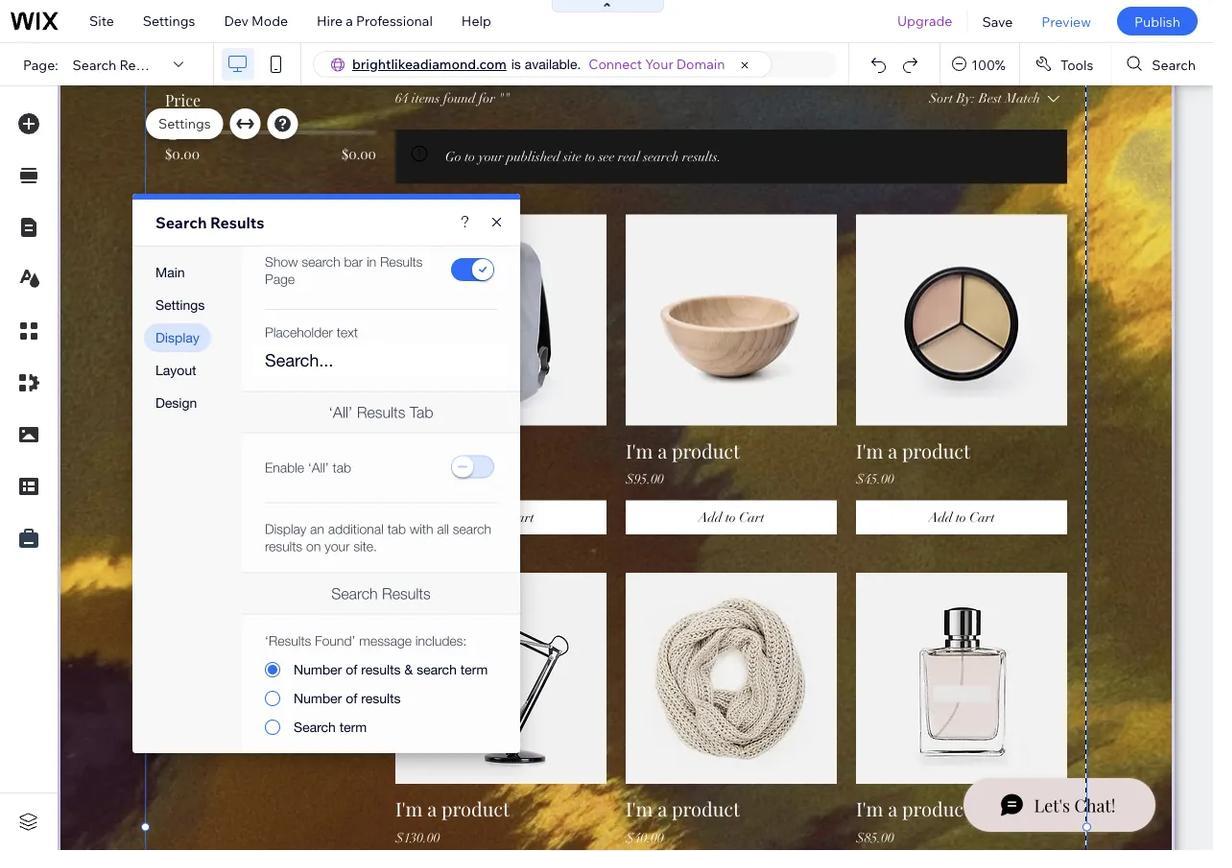 Task type: locate. For each thing, give the bounding box(es) containing it.
0 horizontal spatial search
[[73, 56, 116, 73]]

search inside search 'button'
[[1153, 56, 1196, 73]]

100%
[[972, 56, 1006, 73]]

tools button
[[1021, 43, 1111, 85]]

save button
[[968, 0, 1028, 42]]

search button
[[1112, 43, 1214, 85]]

settings
[[143, 12, 195, 29], [158, 115, 211, 132]]

0 horizontal spatial results
[[119, 56, 166, 73]]

save
[[983, 13, 1013, 30]]

available.
[[525, 56, 581, 72]]

search results
[[73, 56, 166, 73], [156, 213, 265, 232]]

preview
[[1042, 13, 1092, 30]]

2 horizontal spatial search
[[1153, 56, 1196, 73]]

search
[[73, 56, 116, 73], [1153, 56, 1196, 73], [156, 213, 207, 232]]

mode
[[252, 12, 288, 29]]

1 horizontal spatial results
[[210, 213, 265, 232]]

publish
[[1135, 13, 1181, 30]]

100% button
[[941, 43, 1020, 85]]

0 vertical spatial search results
[[73, 56, 166, 73]]

1 vertical spatial results
[[210, 213, 265, 232]]

1 horizontal spatial search
[[156, 213, 207, 232]]

results
[[119, 56, 166, 73], [210, 213, 265, 232]]

a
[[346, 12, 353, 29]]



Task type: describe. For each thing, give the bounding box(es) containing it.
publish button
[[1118, 7, 1198, 36]]

dev mode
[[224, 12, 288, 29]]

brightlikeadiamond.com
[[352, 56, 507, 73]]

1 vertical spatial search results
[[156, 213, 265, 232]]

connect
[[589, 56, 643, 73]]

0 vertical spatial results
[[119, 56, 166, 73]]

hire a professional
[[317, 12, 433, 29]]

help
[[462, 12, 491, 29]]

0 vertical spatial settings
[[143, 12, 195, 29]]

domain
[[677, 56, 725, 73]]

site
[[89, 12, 114, 29]]

professional
[[356, 12, 433, 29]]

upgrade
[[898, 12, 953, 29]]

is
[[512, 56, 521, 72]]

dev
[[224, 12, 249, 29]]

preview button
[[1028, 0, 1106, 42]]

hire
[[317, 12, 343, 29]]

tools
[[1061, 56, 1094, 73]]

your
[[646, 56, 674, 73]]

1 vertical spatial settings
[[158, 115, 211, 132]]

is available. connect your domain
[[512, 56, 725, 73]]



Task type: vqa. For each thing, say whether or not it's contained in the screenshot.
Preview
yes



